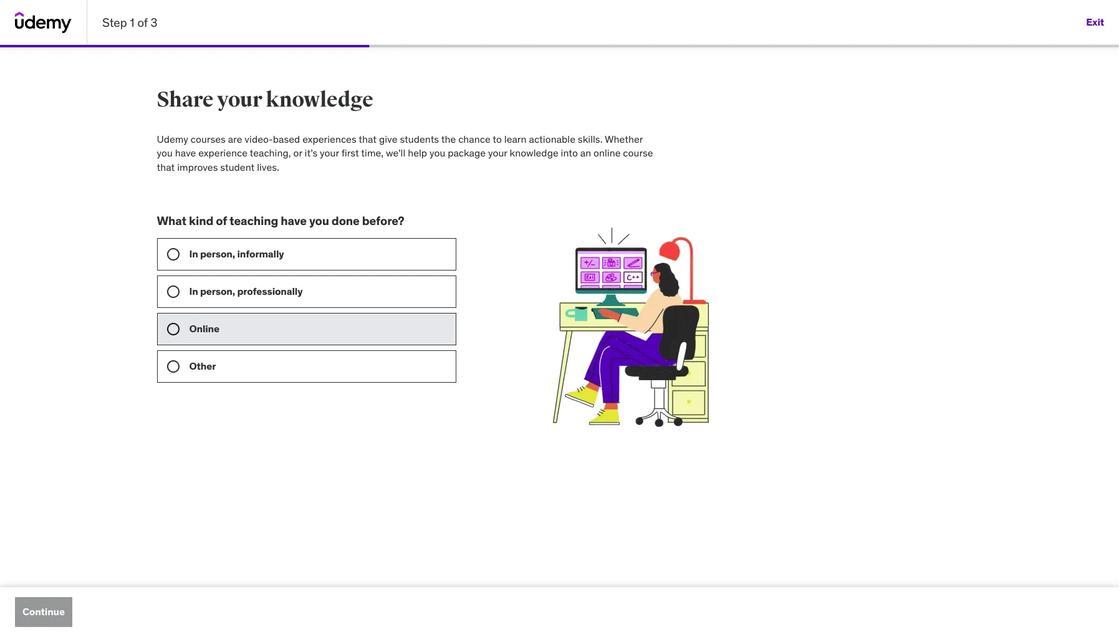 Task type: describe. For each thing, give the bounding box(es) containing it.
share
[[157, 87, 213, 113]]

1 vertical spatial that
[[157, 161, 175, 173]]

it's
[[305, 147, 318, 159]]

into
[[561, 147, 578, 159]]

udemy courses are video-based experiences that give students the chance to learn actionable skills. whether you have experience teaching, or it's your first time, we'll help you package your knowledge into an online course that improves student lives.
[[157, 133, 654, 173]]

based
[[273, 133, 300, 145]]

time,
[[361, 147, 384, 159]]

udemy image
[[15, 12, 72, 33]]

in person, professionally
[[189, 285, 303, 298]]

are
[[228, 133, 242, 145]]

to
[[493, 133, 502, 145]]

or
[[294, 147, 302, 159]]

online
[[594, 147, 621, 159]]

step
[[102, 15, 127, 30]]

what
[[157, 213, 187, 228]]

continue button
[[15, 598, 72, 628]]

course
[[624, 147, 654, 159]]

of for 3
[[138, 15, 148, 30]]

learn
[[505, 133, 527, 145]]

chance
[[459, 133, 491, 145]]

the
[[442, 133, 456, 145]]

1 horizontal spatial your
[[320, 147, 339, 159]]

experiences
[[303, 133, 357, 145]]

step 1 of 3 element
[[0, 45, 370, 47]]

student
[[220, 161, 255, 173]]

1 horizontal spatial that
[[359, 133, 377, 145]]

other
[[189, 360, 216, 372]]

in for in person, professionally
[[189, 285, 198, 298]]

have inside udemy courses are video-based experiences that give students the chance to learn actionable skills. whether you have experience teaching, or it's your first time, we'll help you package your knowledge into an online course that improves student lives.
[[175, 147, 196, 159]]

continue
[[22, 606, 65, 619]]

1
[[130, 15, 135, 30]]

person, for professionally
[[200, 285, 235, 298]]

3
[[151, 15, 158, 30]]

0 horizontal spatial your
[[217, 87, 262, 113]]

lives.
[[257, 161, 279, 173]]

1 horizontal spatial have
[[281, 213, 307, 228]]

udemy
[[157, 133, 188, 145]]

2 horizontal spatial you
[[430, 147, 446, 159]]



Task type: vqa. For each thing, say whether or not it's contained in the screenshot.
Karanam
no



Task type: locate. For each thing, give the bounding box(es) containing it.
exit button
[[1087, 7, 1105, 37]]

courses
[[191, 133, 226, 145]]

that down udemy
[[157, 161, 175, 173]]

2 in from the top
[[189, 285, 198, 298]]

1 vertical spatial in
[[189, 285, 198, 298]]

skills.
[[578, 133, 603, 145]]

0 vertical spatial knowledge
[[266, 87, 373, 113]]

of
[[138, 15, 148, 30], [216, 213, 227, 228]]

knowledge up experiences
[[266, 87, 373, 113]]

improves
[[177, 161, 218, 173]]

in for in person, informally
[[189, 248, 198, 260]]

share your knowledge
[[157, 87, 373, 113]]

1 vertical spatial have
[[281, 213, 307, 228]]

1 person, from the top
[[200, 248, 235, 260]]

person, up online
[[200, 285, 235, 298]]

informally
[[237, 248, 284, 260]]

person, down kind at the top left of page
[[200, 248, 235, 260]]

video-
[[245, 133, 273, 145]]

help
[[408, 147, 427, 159]]

first
[[342, 147, 359, 159]]

2 horizontal spatial your
[[489, 147, 508, 159]]

before?
[[362, 213, 405, 228]]

your up are
[[217, 87, 262, 113]]

0 horizontal spatial knowledge
[[266, 87, 373, 113]]

actionable
[[529, 133, 576, 145]]

1 vertical spatial person,
[[200, 285, 235, 298]]

give
[[379, 133, 398, 145]]

students
[[400, 133, 439, 145]]

0 vertical spatial of
[[138, 15, 148, 30]]

0 vertical spatial have
[[175, 147, 196, 159]]

whether
[[605, 133, 643, 145]]

you down the
[[430, 147, 446, 159]]

in
[[189, 248, 198, 260], [189, 285, 198, 298]]

person, for informally
[[200, 248, 235, 260]]

that
[[359, 133, 377, 145], [157, 161, 175, 173]]

1 horizontal spatial of
[[216, 213, 227, 228]]

you left the done
[[309, 213, 329, 228]]

have up the improves
[[175, 147, 196, 159]]

in down kind at the top left of page
[[189, 248, 198, 260]]

0 vertical spatial that
[[359, 133, 377, 145]]

2 person, from the top
[[200, 285, 235, 298]]

0 horizontal spatial that
[[157, 161, 175, 173]]

1 vertical spatial of
[[216, 213, 227, 228]]

experience
[[199, 147, 248, 159]]

0 horizontal spatial you
[[157, 147, 173, 159]]

an
[[581, 147, 592, 159]]

we'll
[[386, 147, 406, 159]]

in person, informally
[[189, 248, 284, 260]]

knowledge
[[266, 87, 373, 113], [510, 147, 559, 159]]

done
[[332, 213, 360, 228]]

package
[[448, 147, 486, 159]]

professionally
[[237, 285, 303, 298]]

teaching
[[230, 213, 278, 228]]

what kind of teaching have you done before?
[[157, 213, 405, 228]]

of right 1
[[138, 15, 148, 30]]

1 vertical spatial knowledge
[[510, 147, 559, 159]]

you down udemy
[[157, 147, 173, 159]]

you
[[157, 147, 173, 159], [430, 147, 446, 159], [309, 213, 329, 228]]

0 horizontal spatial have
[[175, 147, 196, 159]]

that up "time,"
[[359, 133, 377, 145]]

knowledge down actionable
[[510, 147, 559, 159]]

exit
[[1087, 16, 1105, 28]]

1 horizontal spatial you
[[309, 213, 329, 228]]

your down experiences
[[320, 147, 339, 159]]

of right kind at the top left of page
[[216, 213, 227, 228]]

online
[[189, 323, 220, 335]]

knowledge inside udemy courses are video-based experiences that give students the chance to learn actionable skills. whether you have experience teaching, or it's your first time, we'll help you package your knowledge into an online course that improves student lives.
[[510, 147, 559, 159]]

step 1 of 3
[[102, 15, 158, 30]]

your down to
[[489, 147, 508, 159]]

teaching,
[[250, 147, 291, 159]]

1 horizontal spatial knowledge
[[510, 147, 559, 159]]

of for teaching
[[216, 213, 227, 228]]

0 vertical spatial person,
[[200, 248, 235, 260]]

in up online
[[189, 285, 198, 298]]

1 in from the top
[[189, 248, 198, 260]]

0 vertical spatial in
[[189, 248, 198, 260]]

have right teaching
[[281, 213, 307, 228]]

have
[[175, 147, 196, 159], [281, 213, 307, 228]]

kind
[[189, 213, 214, 228]]

person,
[[200, 248, 235, 260], [200, 285, 235, 298]]

0 horizontal spatial of
[[138, 15, 148, 30]]

your
[[217, 87, 262, 113], [320, 147, 339, 159], [489, 147, 508, 159]]



